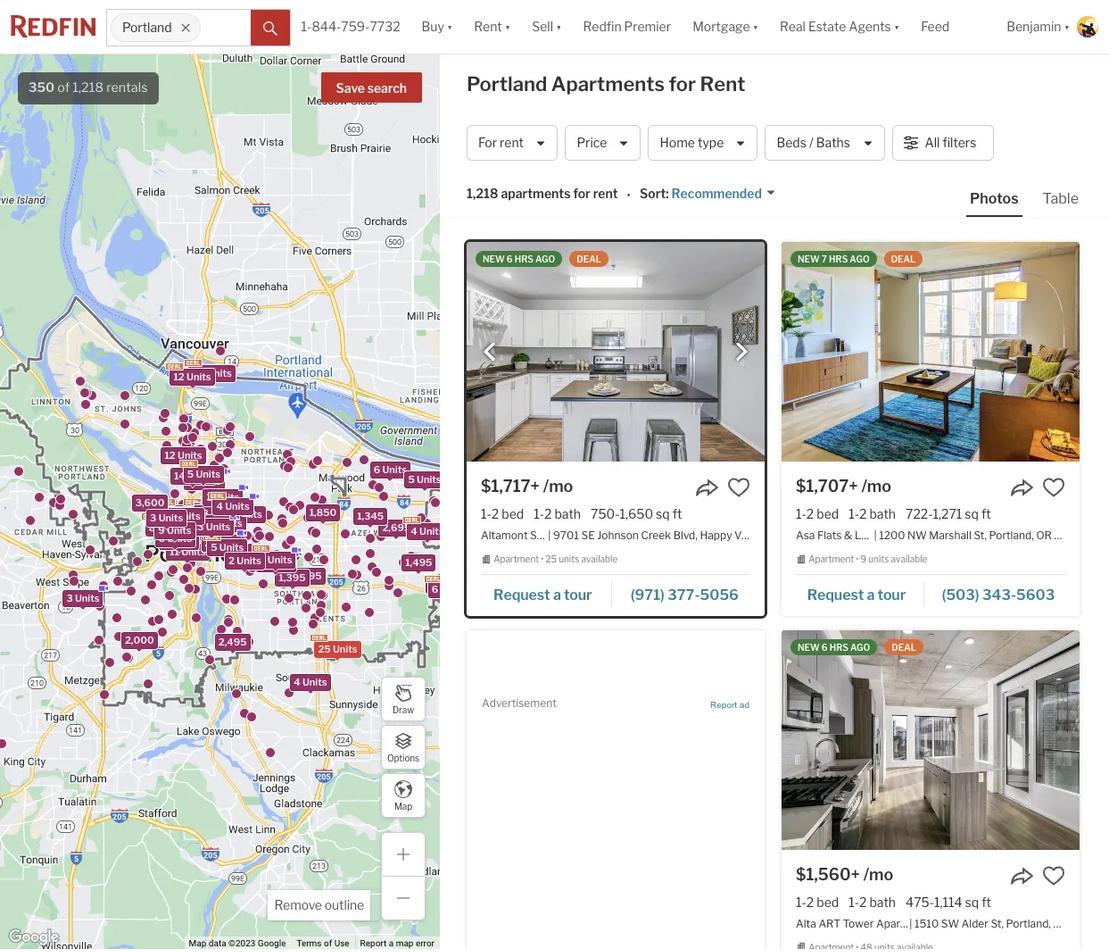 Task type: describe. For each thing, give the bounding box(es) containing it.
report a map error
[[360, 939, 435, 948]]

bed for $1,707+
[[817, 506, 839, 521]]

request for $1,717+
[[494, 586, 551, 603]]

buy ▾ button
[[422, 0, 453, 54]]

0 horizontal spatial 8
[[148, 521, 155, 534]]

(503) 343-5603 link
[[925, 578, 1066, 609]]

bed for $1,560+
[[817, 894, 839, 910]]

0 horizontal spatial 4 units
[[216, 500, 249, 513]]

ago down 1,218 apartments for rent •
[[536, 254, 556, 264]]

google
[[258, 939, 286, 948]]

next button image
[[733, 343, 751, 361]]

▾ for benjamin ▾
[[1065, 19, 1071, 34]]

0 vertical spatial 11 units
[[160, 515, 197, 527]]

18
[[197, 507, 209, 520]]

844-
[[312, 19, 341, 34]]

ft for $1,560+ /mo
[[982, 894, 992, 910]]

photos
[[971, 190, 1019, 207]]

5056
[[700, 586, 739, 603]]

3,600
[[135, 497, 164, 509]]

favorite button image for $1,707+ /mo
[[1043, 476, 1066, 499]]

1 horizontal spatial st,
[[992, 917, 1005, 930]]

/
[[810, 135, 814, 150]]

redfin premier
[[584, 19, 672, 34]]

9701
[[554, 529, 579, 542]]

hrs for $1,707+
[[830, 254, 849, 264]]

map region
[[0, 0, 624, 949]]

1,650
[[620, 506, 654, 521]]

&
[[845, 529, 853, 542]]

save search button
[[321, 72, 422, 103]]

1- up the "summit" at bottom
[[534, 506, 545, 521]]

0 vertical spatial portland,
[[990, 529, 1035, 542]]

ft for $1,717+ /mo
[[673, 506, 683, 521]]

(971) 377-5056 link
[[612, 578, 751, 609]]

home type button
[[649, 125, 758, 161]]

42 units
[[161, 510, 200, 523]]

2 vertical spatial 9
[[861, 554, 867, 565]]

beds / baths
[[777, 135, 851, 150]]

2 up asa
[[807, 506, 815, 521]]

1 horizontal spatial new 6 hrs ago
[[798, 642, 871, 653]]

remove outline
[[275, 897, 364, 913]]

1 vertical spatial apartments
[[877, 917, 937, 930]]

new for $1,707+ /mo
[[798, 254, 820, 264]]

submit search image
[[263, 21, 277, 35]]

1-2 bath for $1,707+
[[849, 506, 897, 521]]

1 horizontal spatial |
[[875, 529, 877, 542]]

deal for $1,560+ /mo
[[892, 642, 917, 653]]

for rent button
[[467, 125, 558, 161]]

rent ▾ button
[[464, 0, 522, 54]]

favorite button checkbox
[[728, 476, 751, 499]]

2 left 10
[[148, 516, 154, 528]]

lofts
[[855, 529, 882, 542]]

| 9701 se johnson creek blvd, happy valley, or 97086
[[548, 529, 822, 542]]

2 down 21 units
[[259, 554, 265, 566]]

(971)
[[631, 586, 665, 603]]

1 vertical spatial 12
[[164, 449, 175, 462]]

$1,560+
[[796, 865, 861, 884]]

save search
[[336, 80, 407, 96]]

1 horizontal spatial or
[[1037, 529, 1053, 542]]

377-
[[668, 586, 700, 603]]

previous button image
[[481, 343, 499, 361]]

42
[[161, 510, 174, 523]]

map button
[[381, 773, 426, 818]]

alta
[[796, 917, 817, 930]]

real estate agents ▾ link
[[780, 0, 900, 54]]

mortgage ▾ button
[[693, 0, 759, 54]]

1 horizontal spatial 8
[[209, 517, 216, 530]]

475-1,114 sq ft
[[906, 894, 992, 910]]

2 up alta art tower apartments
[[860, 894, 867, 910]]

home type
[[660, 135, 724, 150]]

0 horizontal spatial 13
[[157, 526, 168, 539]]

ago for $1,560+
[[851, 642, 871, 653]]

ad
[[740, 700, 750, 710]]

1-2 bath for $1,717+
[[534, 506, 581, 521]]

units for $1,717+ /mo
[[559, 554, 580, 565]]

13 units down 42 units
[[157, 526, 195, 539]]

0 horizontal spatial new 6 hrs ago
[[483, 254, 556, 264]]

1 vertical spatial 9
[[158, 524, 164, 536]]

apartment • 9 units available
[[809, 554, 928, 565]]

draw button
[[381, 677, 426, 721]]

data
[[209, 939, 226, 948]]

/mo for $1,717+ /mo
[[544, 477, 574, 496]]

sort
[[640, 186, 666, 201]]

(503) 343-5603
[[943, 586, 1056, 603]]

1 horizontal spatial 3 units
[[150, 511, 183, 524]]

of for 350
[[57, 79, 70, 96]]

deal for $1,707+ /mo
[[892, 254, 916, 264]]

1 vertical spatial 4
[[411, 525, 417, 537]]

2 up the "summit" at bottom
[[545, 506, 552, 521]]

buy
[[422, 19, 445, 34]]

0 vertical spatial 11
[[160, 515, 170, 527]]

sell ▾
[[532, 19, 562, 34]]

1200
[[880, 529, 906, 542]]

johnson
[[598, 529, 639, 542]]

map
[[396, 939, 414, 948]]

apartment • 25 units available
[[494, 554, 618, 565]]

sell ▾ button
[[532, 0, 562, 54]]

alta art tower apartments
[[796, 917, 937, 930]]

1 vertical spatial 9 units
[[158, 524, 191, 536]]

1 horizontal spatial 13
[[192, 520, 204, 533]]

table
[[1043, 190, 1080, 207]]

▾ for buy ▾
[[447, 19, 453, 34]]

1 vertical spatial 12 units
[[164, 449, 202, 462]]

20
[[192, 367, 205, 380]]

2 down 21
[[228, 554, 234, 567]]

for for rent
[[669, 72, 697, 96]]

altamont summit
[[481, 529, 570, 542]]

redfin
[[584, 19, 622, 34]]

google image
[[4, 926, 63, 949]]

2 vertical spatial 12 units
[[190, 507, 228, 519]]

• for $1,717+ /mo
[[541, 554, 544, 565]]

2 horizontal spatial 3
[[206, 492, 213, 504]]

art
[[819, 917, 841, 930]]

rent inside 1,218 apartments for rent •
[[594, 186, 618, 201]]

asa
[[796, 529, 816, 542]]

new for $1,560+ /mo
[[798, 642, 820, 653]]

apartment for $1,717+
[[494, 554, 539, 565]]

portland for portland
[[122, 20, 172, 35]]

2,695
[[382, 522, 410, 534]]

97086
[[787, 529, 822, 542]]

report for report ad
[[711, 700, 738, 710]]

1 horizontal spatial rent
[[701, 72, 746, 96]]

| for $1,560+
[[910, 917, 913, 930]]

1 vertical spatial 11
[[169, 545, 179, 558]]

rent inside button
[[500, 135, 524, 150]]

photo of 9701 se johnson creek blvd, happy valley, or 97086 image
[[467, 242, 765, 462]]

$1,707+
[[796, 477, 859, 496]]

722-
[[906, 506, 934, 521]]

map for map data ©2023 google
[[189, 939, 207, 948]]

1- up altamont
[[481, 506, 492, 521]]

1 horizontal spatial 8 units
[[209, 517, 242, 530]]

25 units
[[318, 643, 357, 655]]

bath for $1,717+ /mo
[[555, 506, 581, 521]]

save
[[336, 80, 365, 96]]

• for $1,707+ /mo
[[857, 554, 859, 565]]

table button
[[1040, 189, 1083, 215]]

sell ▾ button
[[522, 0, 573, 54]]

1- up 97086
[[796, 506, 807, 521]]

2,000
[[125, 634, 154, 647]]

0 horizontal spatial 8 units
[[148, 521, 182, 534]]

feed button
[[911, 0, 997, 54]]

2 vertical spatial 12
[[190, 507, 201, 519]]

report ad
[[711, 700, 750, 710]]

redfin premier button
[[573, 0, 682, 54]]

a for $1,717+
[[554, 586, 561, 603]]

se
[[582, 529, 595, 542]]

buy ▾
[[422, 19, 453, 34]]

hrs for $1,560+
[[830, 642, 849, 653]]

options button
[[381, 725, 426, 770]]

rentals
[[106, 79, 148, 96]]

request a tour button for $1,707+
[[796, 580, 925, 607]]

1 horizontal spatial 25
[[546, 554, 557, 565]]

search
[[368, 80, 407, 96]]

new 7 hrs ago
[[798, 254, 870, 264]]

722-1,271 sq ft
[[906, 506, 992, 521]]

filters
[[943, 135, 977, 150]]

favorite button checkbox for $1,560+ /mo
[[1043, 864, 1066, 887]]

sq for $1,717+ /mo
[[656, 506, 670, 521]]

13 units down 18 units
[[192, 520, 230, 533]]

marshall
[[930, 529, 972, 542]]

remove outline button
[[268, 890, 371, 921]]

2 vertical spatial 3
[[66, 592, 72, 604]]

1 vertical spatial 4 units
[[411, 525, 444, 537]]

request for $1,707+
[[808, 586, 865, 603]]

1- up &
[[849, 506, 860, 521]]

21 units
[[224, 508, 262, 521]]

remove
[[275, 897, 322, 913]]

1-844-759-7732 link
[[301, 19, 401, 34]]

map for map
[[395, 801, 413, 811]]

terms of use link
[[297, 939, 350, 948]]

2 vertical spatial 3 units
[[66, 592, 99, 604]]

©2023
[[229, 939, 256, 948]]

0 vertical spatial 12
[[173, 371, 184, 383]]

outline
[[325, 897, 364, 913]]

request a tour for $1,707+
[[808, 586, 906, 603]]

creek
[[642, 529, 672, 542]]

type
[[698, 135, 724, 150]]

rent inside dropdown button
[[474, 19, 503, 34]]

5603
[[1017, 586, 1056, 603]]

14
[[174, 470, 185, 482]]



Task type: vqa. For each thing, say whether or not it's contained in the screenshot.
REQUEST A TOUR button to the right
yes



Task type: locate. For each thing, give the bounding box(es) containing it.
8 units
[[209, 517, 242, 530], [148, 521, 182, 534]]

map down the options
[[395, 801, 413, 811]]

5 ▾ from the left
[[894, 19, 900, 34]]

favorite button image up valley,
[[728, 476, 751, 499]]

rent ▾ button
[[474, 0, 511, 54]]

0 horizontal spatial portland
[[122, 20, 172, 35]]

1- up alta
[[796, 894, 807, 910]]

units
[[559, 554, 580, 565], [869, 554, 890, 565]]

altamont
[[481, 529, 528, 542]]

13
[[192, 520, 204, 533], [157, 526, 168, 539]]

0 horizontal spatial apartment
[[494, 554, 539, 565]]

1 vertical spatial report
[[360, 939, 387, 948]]

13 down 42
[[157, 526, 168, 539]]

1510
[[915, 917, 940, 930]]

2 horizontal spatial 4 units
[[411, 525, 444, 537]]

0 horizontal spatial map
[[189, 939, 207, 948]]

recommended button
[[669, 185, 777, 202]]

report left map
[[360, 939, 387, 948]]

for right "apartments"
[[574, 186, 591, 201]]

favorite button image up "| 1510 sw alder st, portland, or 97205"
[[1043, 864, 1066, 887]]

or right valley,
[[769, 529, 784, 542]]

|
[[548, 529, 551, 542], [875, 529, 877, 542], [910, 917, 913, 930]]

▾ right agents
[[894, 19, 900, 34]]

a for $1,707+
[[867, 586, 875, 603]]

advertisement region
[[482, 715, 750, 938]]

photo of 1510 sw alder st, portland, or 97205 image
[[782, 630, 1080, 850]]

9 units up 48 units
[[165, 507, 198, 519]]

| left the "1200" on the right bottom
[[875, 529, 877, 542]]

1 vertical spatial portland,
[[1007, 917, 1052, 930]]

favorite button image up 97209
[[1043, 476, 1066, 499]]

of left the use
[[324, 939, 332, 948]]

all filters
[[926, 135, 977, 150]]

sq for $1,560+ /mo
[[966, 894, 980, 910]]

apartment down the altamont summit
[[494, 554, 539, 565]]

1 horizontal spatial apartment
[[809, 554, 855, 565]]

2 horizontal spatial 4
[[411, 525, 417, 537]]

bed
[[502, 506, 524, 521], [817, 506, 839, 521], [817, 894, 839, 910]]

25
[[546, 554, 557, 565], [318, 643, 331, 655]]

for
[[669, 72, 697, 96], [574, 186, 591, 201]]

3
[[206, 492, 213, 504], [150, 511, 156, 524], [66, 592, 72, 604]]

sq up creek on the bottom
[[656, 506, 670, 521]]

9 units down 42 units
[[158, 524, 191, 536]]

6 ▾ from the left
[[1065, 19, 1071, 34]]

/mo right the $1,717+
[[544, 477, 574, 496]]

rent left sort
[[594, 186, 618, 201]]

1 vertical spatial 3 units
[[150, 511, 183, 524]]

0 vertical spatial 4 units
[[216, 500, 249, 513]]

350 of 1,218 rentals
[[29, 79, 148, 96]]

st,
[[975, 529, 988, 542], [992, 917, 1005, 930]]

1-2 bed for $1,717+ /mo
[[481, 506, 524, 521]]

2 horizontal spatial or
[[1054, 917, 1070, 930]]

0 horizontal spatial or
[[769, 529, 784, 542]]

units
[[207, 367, 232, 380], [186, 371, 211, 383], [177, 449, 202, 462], [382, 464, 407, 476], [196, 468, 220, 480], [187, 470, 212, 482], [417, 473, 441, 485], [196, 475, 221, 488], [215, 492, 239, 504], [225, 500, 249, 513], [203, 507, 228, 519], [174, 507, 198, 519], [211, 507, 235, 520], [237, 508, 262, 521], [170, 509, 194, 521], [176, 510, 200, 523], [158, 511, 183, 524], [172, 515, 197, 527], [156, 516, 180, 528], [218, 517, 242, 530], [206, 520, 230, 533], [157, 521, 182, 534], [172, 523, 197, 535], [167, 524, 191, 536], [419, 525, 444, 537], [170, 526, 195, 539], [167, 533, 191, 545], [171, 535, 195, 547], [179, 535, 203, 548], [213, 536, 237, 549], [219, 541, 244, 554], [181, 545, 206, 558], [267, 554, 292, 566], [236, 554, 261, 567], [268, 557, 292, 569], [438, 578, 463, 591], [440, 583, 465, 596], [74, 592, 99, 604], [333, 643, 357, 655], [302, 676, 327, 689]]

▾ for rent ▾
[[505, 19, 511, 34]]

2 horizontal spatial |
[[910, 917, 913, 930]]

1 horizontal spatial portland
[[467, 72, 548, 96]]

1 tour from the left
[[564, 586, 593, 603]]

apartments down redfin
[[552, 72, 665, 96]]

st, right the marshall
[[975, 529, 988, 542]]

1 vertical spatial 1,218
[[467, 186, 499, 201]]

1 horizontal spatial request
[[808, 586, 865, 603]]

1,495
[[405, 556, 432, 568]]

home
[[660, 135, 696, 150]]

8 left 48
[[148, 521, 155, 534]]

photos button
[[967, 189, 1040, 217]]

2,495
[[218, 635, 246, 648]]

ago
[[536, 254, 556, 264], [850, 254, 870, 264], [851, 642, 871, 653]]

bath up alta art tower apartments
[[870, 894, 897, 910]]

map
[[395, 801, 413, 811], [189, 939, 207, 948]]

• left sort
[[627, 187, 631, 202]]

1 horizontal spatial for
[[669, 72, 697, 96]]

8 right 18
[[209, 517, 216, 530]]

feed
[[922, 19, 950, 34]]

premier
[[625, 19, 672, 34]]

2 right 30 units
[[205, 536, 211, 549]]

2 vertical spatial 4 units
[[294, 676, 327, 689]]

12 units
[[173, 371, 211, 383], [164, 449, 202, 462], [190, 507, 228, 519]]

2 vertical spatial 4
[[294, 676, 300, 689]]

request down 'apartment • 25 units available'
[[494, 586, 551, 603]]

2 favorite button checkbox from the top
[[1043, 864, 1066, 887]]

0 horizontal spatial 4
[[216, 500, 223, 513]]

0 vertical spatial 9
[[165, 507, 172, 519]]

0 horizontal spatial available
[[582, 554, 618, 565]]

rent
[[474, 19, 503, 34], [701, 72, 746, 96]]

ft right 1,271
[[982, 506, 992, 521]]

1 vertical spatial portland
[[467, 72, 548, 96]]

remove portland image
[[181, 22, 191, 33]]

0 horizontal spatial 3 units
[[66, 592, 99, 604]]

1,218 inside 1,218 apartments for rent •
[[467, 186, 499, 201]]

2 available from the left
[[892, 554, 928, 565]]

0 horizontal spatial st,
[[975, 529, 988, 542]]

ago right 7 on the right top of the page
[[850, 254, 870, 264]]

• down lofts
[[857, 554, 859, 565]]

tour for $1,707+ /mo
[[878, 586, 906, 603]]

11 units
[[160, 515, 197, 527], [169, 545, 206, 558]]

13 units
[[192, 520, 230, 533], [157, 526, 195, 539]]

terms of use
[[297, 939, 350, 948]]

1-2 bed for $1,707+ /mo
[[796, 506, 839, 521]]

bath for $1,560+ /mo
[[870, 894, 897, 910]]

deal
[[577, 254, 602, 264], [892, 254, 916, 264], [892, 642, 917, 653]]

map data ©2023 google
[[189, 939, 286, 948]]

• inside 1,218 apartments for rent •
[[627, 187, 631, 202]]

request a tour button
[[481, 580, 612, 607], [796, 580, 925, 607]]

of right 350
[[57, 79, 70, 96]]

favorite button checkbox up 97209
[[1043, 476, 1066, 499]]

1 horizontal spatial request a tour
[[808, 586, 906, 603]]

0 horizontal spatial tour
[[564, 586, 593, 603]]

0 vertical spatial st,
[[975, 529, 988, 542]]

21
[[224, 508, 235, 521]]

0 vertical spatial 4
[[216, 500, 223, 513]]

▾ left user photo
[[1065, 19, 1071, 34]]

bed for $1,717+
[[502, 506, 524, 521]]

(971) 377-5056
[[631, 586, 739, 603]]

| left 1510
[[910, 917, 913, 930]]

2 up altamont
[[492, 506, 499, 521]]

9 units
[[165, 507, 198, 519], [158, 524, 191, 536]]

for up "home"
[[669, 72, 697, 96]]

1 horizontal spatial map
[[395, 801, 413, 811]]

1 available from the left
[[582, 554, 618, 565]]

available down se
[[582, 554, 618, 565]]

2 request a tour from the left
[[808, 586, 906, 603]]

1 favorite button checkbox from the top
[[1043, 476, 1066, 499]]

benjamin ▾
[[1007, 19, 1071, 34]]

benjamin
[[1007, 19, 1062, 34]]

report inside button
[[711, 700, 738, 710]]

9 up 48
[[165, 507, 172, 519]]

rent down mortgage ▾ dropdown button
[[701, 72, 746, 96]]

rent right for
[[500, 135, 524, 150]]

1 vertical spatial map
[[189, 939, 207, 948]]

1,218
[[73, 79, 104, 96], [467, 186, 499, 201]]

1 horizontal spatial 3
[[150, 511, 156, 524]]

1 vertical spatial 25
[[318, 643, 331, 655]]

0 vertical spatial 12 units
[[173, 371, 211, 383]]

st, right alder
[[992, 917, 1005, 930]]

1 vertical spatial st,
[[992, 917, 1005, 930]]

user photo image
[[1078, 16, 1099, 38]]

real estate agents ▾ button
[[770, 0, 911, 54]]

0 vertical spatial 9 units
[[165, 507, 198, 519]]

request a tour button for $1,717+
[[481, 580, 612, 607]]

map inside button
[[395, 801, 413, 811]]

0 vertical spatial rent
[[474, 19, 503, 34]]

tour
[[564, 586, 593, 603], [878, 586, 906, 603]]

a down apartment • 9 units available
[[867, 586, 875, 603]]

1,345
[[357, 510, 384, 522]]

tour down apartment • 9 units available
[[878, 586, 906, 603]]

1,218 apartments for rent •
[[467, 186, 631, 202]]

map left data
[[189, 939, 207, 948]]

25 down 2,095
[[318, 643, 331, 655]]

bath up '9701'
[[555, 506, 581, 521]]

0 horizontal spatial |
[[548, 529, 551, 542]]

0 horizontal spatial units
[[559, 554, 580, 565]]

apartment down flats
[[809, 554, 855, 565]]

0 horizontal spatial a
[[389, 939, 394, 948]]

$1,717+
[[481, 477, 540, 496]]

1 horizontal spatial report
[[711, 700, 738, 710]]

1,218 down for
[[467, 186, 499, 201]]

1-2 bed up alta
[[796, 894, 839, 910]]

0 horizontal spatial report
[[360, 939, 387, 948]]

1 horizontal spatial apartments
[[877, 917, 937, 930]]

0 horizontal spatial for
[[574, 186, 591, 201]]

2 tour from the left
[[878, 586, 906, 603]]

1 horizontal spatial of
[[324, 939, 332, 948]]

1,218 left rentals
[[73, 79, 104, 96]]

sq for $1,707+ /mo
[[966, 506, 979, 521]]

/mo right $1,707+
[[862, 477, 892, 496]]

2 ▾ from the left
[[505, 19, 511, 34]]

0 horizontal spatial of
[[57, 79, 70, 96]]

2 request a tour button from the left
[[796, 580, 925, 607]]

0 horizontal spatial 1,218
[[73, 79, 104, 96]]

1 horizontal spatial request a tour button
[[796, 580, 925, 607]]

0 vertical spatial report
[[711, 700, 738, 710]]

report ad button
[[711, 700, 750, 713]]

0 horizontal spatial apartments
[[552, 72, 665, 96]]

2 units
[[148, 516, 180, 528], [205, 536, 237, 549], [259, 554, 292, 566], [228, 554, 261, 567]]

4 units right 18
[[216, 500, 249, 513]]

1 vertical spatial 3
[[150, 511, 156, 524]]

/mo for $1,707+ /mo
[[862, 477, 892, 496]]

favorite button checkbox for $1,707+ /mo
[[1043, 476, 1066, 499]]

tour down 'apartment • 25 units available'
[[564, 586, 593, 603]]

2 up lofts
[[860, 506, 867, 521]]

0 vertical spatial 1,218
[[73, 79, 104, 96]]

terms
[[297, 939, 322, 948]]

25 inside map region
[[318, 643, 331, 655]]

97205
[[1072, 917, 1106, 930]]

favorite button image for $1,560+ /mo
[[1043, 864, 1066, 887]]

report left ad
[[711, 700, 738, 710]]

hrs
[[515, 254, 534, 264], [830, 254, 849, 264], [830, 642, 849, 653]]

favorite button checkbox up "| 1510 sw alder st, portland, or 97205"
[[1043, 864, 1066, 887]]

1 units from the left
[[559, 554, 580, 565]]

report for report a map error
[[360, 939, 387, 948]]

1 horizontal spatial units
[[869, 554, 890, 565]]

4 ▾ from the left
[[753, 19, 759, 34]]

0 horizontal spatial request a tour
[[494, 586, 593, 603]]

or
[[769, 529, 784, 542], [1037, 529, 1053, 542], [1054, 917, 1070, 930]]

1 request a tour from the left
[[494, 586, 593, 603]]

2 units from the left
[[869, 554, 890, 565]]

available for $1,707+ /mo
[[892, 554, 928, 565]]

price button
[[566, 125, 642, 161]]

1-2 bath up lofts
[[849, 506, 897, 521]]

1 ▾ from the left
[[447, 19, 453, 34]]

1 request from the left
[[494, 586, 551, 603]]

available for $1,717+ /mo
[[582, 554, 618, 565]]

3 ▾ from the left
[[556, 19, 562, 34]]

13 down 18
[[192, 520, 204, 533]]

• down the "summit" at bottom
[[541, 554, 544, 565]]

request
[[494, 586, 551, 603], [808, 586, 865, 603]]

2,095
[[293, 570, 321, 582]]

a left map
[[389, 939, 394, 948]]

| for $1,717+
[[548, 529, 551, 542]]

10
[[156, 509, 167, 521]]

bath for $1,707+ /mo
[[870, 506, 897, 521]]

18 units
[[197, 507, 235, 520]]

request a tour button down 'apartment • 25 units available'
[[481, 580, 612, 607]]

9 down lofts
[[861, 554, 867, 565]]

0 horizontal spatial •
[[541, 554, 544, 565]]

1 vertical spatial new 6 hrs ago
[[798, 642, 871, 653]]

0 horizontal spatial request a tour button
[[481, 580, 612, 607]]

new 6 hrs ago
[[483, 254, 556, 264], [798, 642, 871, 653]]

1 horizontal spatial tour
[[878, 586, 906, 603]]

tour for $1,717+ /mo
[[564, 586, 593, 603]]

request a tour down apartment • 9 units available
[[808, 586, 906, 603]]

for for rent
[[574, 186, 591, 201]]

for inside 1,218 apartments for rent •
[[574, 186, 591, 201]]

1 horizontal spatial a
[[554, 586, 561, 603]]

▾ for sell ▾
[[556, 19, 562, 34]]

ft up alder
[[982, 894, 992, 910]]

1 vertical spatial favorite button checkbox
[[1043, 864, 1066, 887]]

ago for $1,707+
[[850, 254, 870, 264]]

portland, right alder
[[1007, 917, 1052, 930]]

1 horizontal spatial 4 units
[[294, 676, 327, 689]]

| left '9701'
[[548, 529, 551, 542]]

1 horizontal spatial rent
[[594, 186, 618, 201]]

1 vertical spatial 11 units
[[169, 545, 206, 558]]

ft for $1,707+ /mo
[[982, 506, 992, 521]]

valley,
[[735, 529, 766, 542]]

for rent
[[479, 135, 524, 150]]

0 horizontal spatial rent
[[500, 135, 524, 150]]

sq up alder
[[966, 894, 980, 910]]

1-2 bath up the "summit" at bottom
[[534, 506, 581, 521]]

a down 'apartment • 25 units available'
[[554, 586, 561, 603]]

/mo for $1,560+ /mo
[[864, 865, 894, 884]]

1 horizontal spatial 4
[[294, 676, 300, 689]]

favorite button image
[[728, 476, 751, 499], [1043, 476, 1066, 499], [1043, 864, 1066, 887]]

1 horizontal spatial 1,218
[[467, 186, 499, 201]]

1-2 bed up asa
[[796, 506, 839, 521]]

▾ for mortgage ▾
[[753, 19, 759, 34]]

apartments
[[552, 72, 665, 96], [877, 917, 937, 930]]

request a tour down 'apartment • 25 units available'
[[494, 586, 593, 603]]

343-
[[983, 586, 1017, 603]]

1- right submit search icon
[[301, 19, 312, 34]]

2 horizontal spatial •
[[857, 554, 859, 565]]

10 units
[[156, 509, 194, 521]]

units for $1,707+ /mo
[[869, 554, 890, 565]]

or left 97209
[[1037, 529, 1053, 542]]

favorite button checkbox
[[1043, 476, 1066, 499], [1043, 864, 1066, 887]]

units down '9701'
[[559, 554, 580, 565]]

price
[[577, 135, 608, 150]]

1-2 bath for $1,560+
[[849, 894, 897, 910]]

350
[[29, 79, 55, 96]]

1- up tower
[[849, 894, 860, 910]]

report
[[711, 700, 738, 710], [360, 939, 387, 948]]

2 apartment from the left
[[809, 554, 855, 565]]

0 vertical spatial 25
[[546, 554, 557, 565]]

0 horizontal spatial 3
[[66, 592, 72, 604]]

▾ right buy
[[447, 19, 453, 34]]

2 horizontal spatial 3 units
[[206, 492, 239, 504]]

1 apartment from the left
[[494, 554, 539, 565]]

bed up art in the right of the page
[[817, 894, 839, 910]]

1 horizontal spatial •
[[627, 187, 631, 202]]

request a tour for $1,717+
[[494, 586, 593, 603]]

for
[[479, 135, 497, 150]]

of
[[57, 79, 70, 96], [324, 939, 332, 948]]

1 request a tour button from the left
[[481, 580, 612, 607]]

0 vertical spatial 3 units
[[206, 492, 239, 504]]

1 vertical spatial rent
[[594, 186, 618, 201]]

$1,560+ /mo
[[796, 865, 894, 884]]

▾ left the 'sell'
[[505, 19, 511, 34]]

bath up the "1200" on the right bottom
[[870, 506, 897, 521]]

estate
[[809, 19, 847, 34]]

photo of 1200 nw marshall st, portland, or 97209 image
[[782, 242, 1080, 462]]

1-2 bed for $1,560+ /mo
[[796, 894, 839, 910]]

portland for portland apartments for rent
[[467, 72, 548, 96]]

bed up altamont
[[502, 506, 524, 521]]

2 up alta
[[807, 894, 815, 910]]

0 horizontal spatial request
[[494, 586, 551, 603]]

1 horizontal spatial available
[[892, 554, 928, 565]]

1-2 bed up altamont
[[481, 506, 524, 521]]

None search field
[[201, 10, 251, 46]]

2 request from the left
[[808, 586, 865, 603]]

48
[[157, 523, 170, 535]]

2
[[492, 506, 499, 521], [545, 506, 552, 521], [807, 506, 815, 521], [860, 506, 867, 521], [148, 516, 154, 528], [205, 536, 211, 549], [259, 554, 265, 566], [228, 554, 234, 567], [807, 894, 815, 910], [860, 894, 867, 910]]

/mo right $1,560+
[[864, 865, 894, 884]]

ft up | 9701 se johnson creek blvd, happy valley, or 97086
[[673, 506, 683, 521]]

apartment for $1,707+
[[809, 554, 855, 565]]

available down nw
[[892, 554, 928, 565]]

1 vertical spatial rent
[[701, 72, 746, 96]]

8 units up 30
[[148, 521, 182, 534]]

0 vertical spatial new 6 hrs ago
[[483, 254, 556, 264]]

0 vertical spatial favorite button checkbox
[[1043, 476, 1066, 499]]

25 down the "summit" at bottom
[[546, 554, 557, 565]]

rent right buy ▾
[[474, 19, 503, 34]]

request a tour button down apartment • 9 units available
[[796, 580, 925, 607]]

8 units right 18
[[209, 517, 242, 530]]

favorite button image for $1,717+ /mo
[[728, 476, 751, 499]]

4
[[216, 500, 223, 513], [411, 525, 417, 537], [294, 676, 300, 689]]

of for terms
[[324, 939, 332, 948]]



